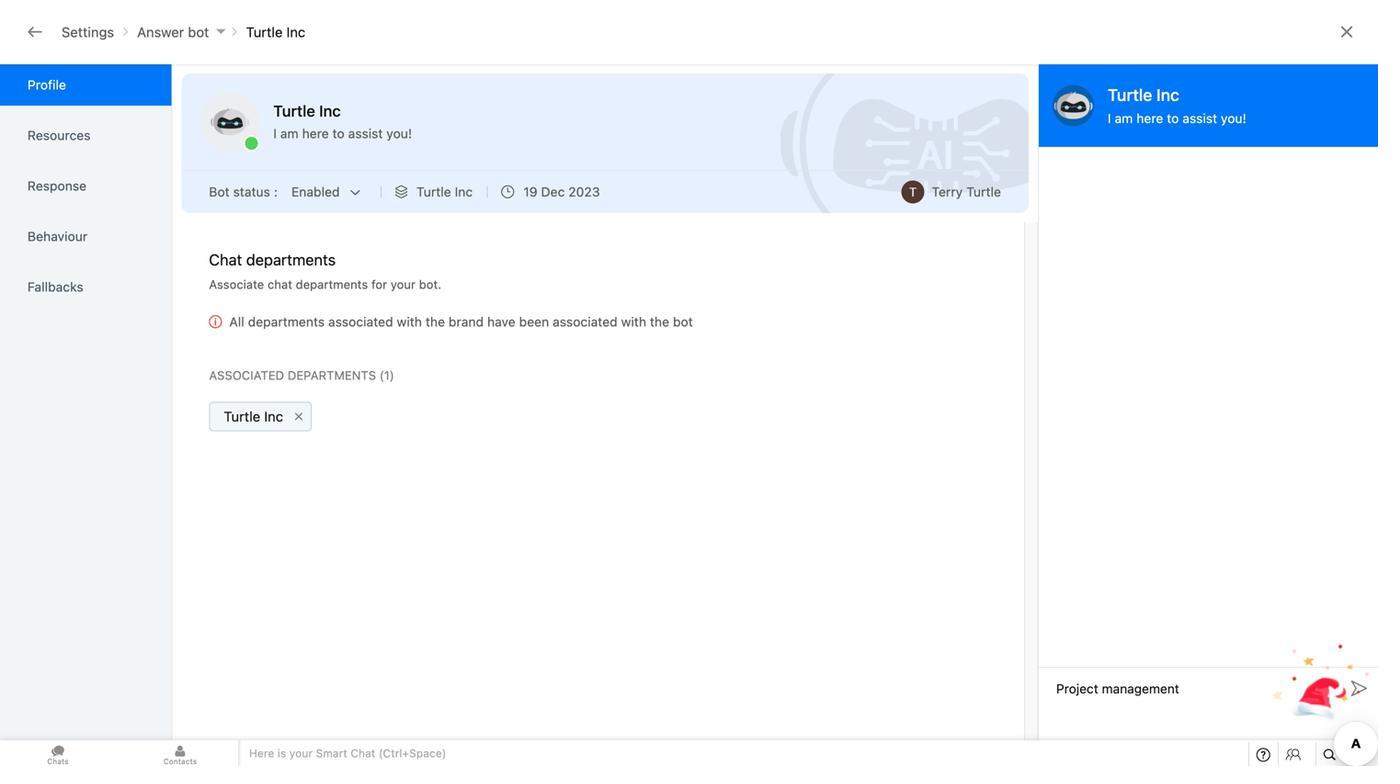 Task type: describe. For each thing, give the bounding box(es) containing it.
departments left for
[[296, 278, 368, 292]]

0 horizontal spatial turtle inc i am here to assist you!
[[273, 102, 412, 141]]

view
[[32, 96, 57, 110]]

dec
[[541, 184, 565, 200]]

2023
[[569, 184, 600, 200]]

2 associated from the left
[[553, 315, 618, 330]]

chats
[[26, 167, 57, 182]]

my
[[6, 167, 23, 182]]

1 associated from the left
[[328, 315, 393, 330]]

Search (minimum of 3 characters) text field
[[102, 5, 784, 39]]

chat inside chat departments associate chat departments for your bot.
[[209, 251, 242, 269]]

been
[[519, 315, 549, 330]]

here is your smart chat (ctrl+space)
[[249, 748, 446, 761]]

1 with from the left
[[397, 315, 422, 330]]

all
[[229, 315, 244, 330]]

departments for associated
[[288, 369, 376, 383]]

1 horizontal spatial turtle inc i am here to assist you!
[[1108, 85, 1247, 126]]

settings
[[62, 24, 114, 40]]

1 horizontal spatial here
[[1137, 111, 1164, 126]]

1 horizontal spatial to
[[1167, 111, 1179, 126]]

my chats
[[6, 167, 57, 182]]

chat
[[268, 278, 292, 292]]

1 vertical spatial turtle inc
[[417, 184, 473, 200]]

profile
[[28, 77, 66, 92]]

for
[[372, 278, 387, 292]]

bot
[[209, 184, 230, 200]]

behaviour
[[28, 229, 88, 244]]

brand
[[449, 315, 484, 330]]

have
[[487, 315, 516, 330]]

all departments associated with the brand have been associated with the bot
[[229, 315, 693, 330]]

departments for chat
[[246, 251, 336, 269]]

response
[[28, 178, 87, 194]]

status
[[233, 184, 270, 200]]

contacts image
[[122, 741, 238, 767]]

1 horizontal spatial bot
[[673, 315, 693, 330]]

0 vertical spatial bot
[[188, 24, 209, 40]]

19
[[524, 184, 538, 200]]

0 vertical spatial turtle inc
[[246, 24, 306, 40]]

2 with from the left
[[621, 315, 647, 330]]

(1)
[[380, 369, 394, 383]]

1 horizontal spatial am
[[1115, 111, 1133, 126]]

1 horizontal spatial i
[[1108, 111, 1112, 126]]

smart
[[316, 748, 348, 761]]

0 horizontal spatial here
[[302, 126, 329, 141]]

chat departments associate chat departments for your bot.
[[209, 251, 442, 292]]

:
[[274, 184, 278, 200]]

associate
[[209, 278, 264, 292]]

associated departments (1)
[[209, 369, 394, 383]]

0 horizontal spatial you!
[[387, 126, 412, 141]]

(ctrl+space)
[[379, 748, 446, 761]]



Task type: locate. For each thing, give the bounding box(es) containing it.
is
[[278, 748, 286, 761]]

inc
[[287, 24, 306, 40], [1157, 85, 1180, 105], [319, 102, 341, 120], [455, 184, 473, 200], [264, 409, 283, 425]]

fallbacks
[[28, 280, 83, 295]]

am
[[1115, 111, 1133, 126], [280, 126, 299, 141]]

chat right smart
[[351, 748, 376, 761]]

you!
[[1221, 111, 1247, 126], [387, 126, 412, 141]]

i
[[1108, 111, 1112, 126], [273, 126, 277, 141]]

chat
[[209, 251, 242, 269], [351, 748, 376, 761]]

19 dec 2023
[[524, 184, 600, 200]]

0 horizontal spatial the
[[426, 315, 445, 330]]

turtle inc
[[246, 24, 306, 40], [417, 184, 473, 200], [224, 409, 283, 425]]

1 horizontal spatial assist
[[1183, 111, 1218, 126]]

visitors
[[10, 239, 53, 253]]

your right for
[[391, 278, 416, 292]]

your right the is
[[290, 748, 313, 761]]

0 horizontal spatial am
[[280, 126, 299, 141]]

bot status :
[[209, 184, 278, 200]]

your
[[391, 278, 416, 292], [290, 748, 313, 761]]

associated down for
[[328, 315, 393, 330]]

live
[[5, 96, 28, 110]]

1 vertical spatial bot
[[673, 315, 693, 330]]

bot.
[[419, 278, 442, 292]]

with
[[397, 315, 422, 330], [621, 315, 647, 330]]

0 vertical spatial your
[[391, 278, 416, 292]]

live view
[[5, 96, 57, 110]]

chats image
[[0, 741, 116, 767]]

answer
[[137, 24, 184, 40]]

0 vertical spatial chat
[[209, 251, 242, 269]]

terry
[[932, 184, 963, 200]]

1 horizontal spatial the
[[650, 315, 670, 330]]

1 horizontal spatial with
[[621, 315, 647, 330]]

here
[[249, 748, 274, 761]]

1 horizontal spatial your
[[391, 278, 416, 292]]

departments left (1)
[[288, 369, 376, 383]]

0 horizontal spatial assist
[[348, 126, 383, 141]]

0 horizontal spatial chat
[[209, 251, 242, 269]]

2 vertical spatial turtle inc
[[224, 409, 283, 425]]

2 the from the left
[[650, 315, 670, 330]]

0 horizontal spatial to
[[333, 126, 345, 141]]

1 horizontal spatial associated
[[553, 315, 618, 330]]

0 horizontal spatial associated
[[328, 315, 393, 330]]

enabled
[[292, 184, 344, 200]]

departments up chat
[[246, 251, 336, 269]]

chat up associate
[[209, 251, 242, 269]]

departments
[[246, 251, 336, 269], [296, 278, 368, 292], [248, 315, 325, 330], [288, 369, 376, 383]]

turtle
[[246, 24, 283, 40], [1108, 85, 1153, 105], [273, 102, 315, 120], [967, 184, 1001, 200], [417, 184, 451, 200], [224, 409, 261, 425]]

terry turtle
[[932, 184, 1001, 200]]

0 horizontal spatial with
[[397, 315, 422, 330]]

Type your message and hit Enter text field
[[1055, 680, 1352, 730]]

assist
[[1183, 111, 1218, 126], [348, 126, 383, 141]]

departments for all
[[248, 315, 325, 330]]

0 horizontal spatial i
[[273, 126, 277, 141]]

0 horizontal spatial your
[[290, 748, 313, 761]]

the
[[426, 315, 445, 330], [650, 315, 670, 330]]

1 horizontal spatial chat
[[351, 748, 376, 761]]

bot
[[188, 24, 209, 40], [673, 315, 693, 330]]

associated right been
[[553, 315, 618, 330]]

turtle inc i am here to assist you!
[[1108, 85, 1247, 126], [273, 102, 412, 141]]

answer bot
[[137, 24, 209, 40]]

1 horizontal spatial you!
[[1221, 111, 1247, 126]]

departments down chat
[[248, 315, 325, 330]]

1 vertical spatial chat
[[351, 748, 376, 761]]

1 the from the left
[[426, 315, 445, 330]]

here
[[1137, 111, 1164, 126], [302, 126, 329, 141]]

your inside chat departments associate chat departments for your bot.
[[391, 278, 416, 292]]

resources
[[28, 128, 91, 143]]

1 vertical spatial your
[[290, 748, 313, 761]]

0 horizontal spatial bot
[[188, 24, 209, 40]]

associated
[[209, 369, 284, 383]]

associated
[[328, 315, 393, 330], [553, 315, 618, 330]]

to
[[1167, 111, 1179, 126], [333, 126, 345, 141]]



Task type: vqa. For each thing, say whether or not it's contained in the screenshot.
Smart
yes



